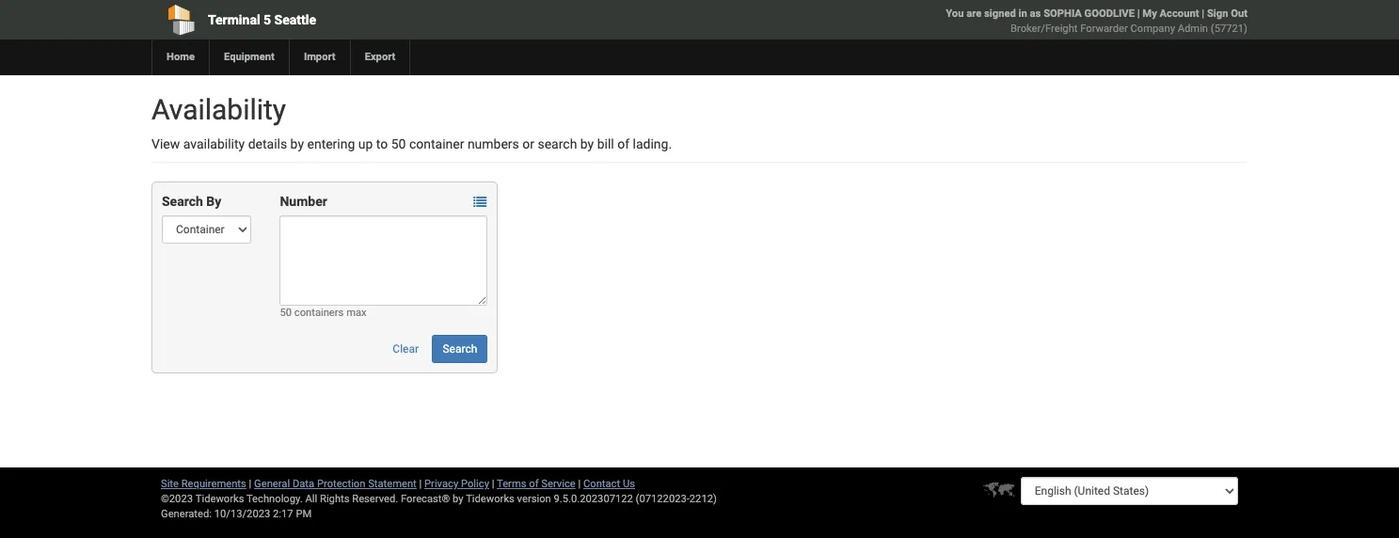 Task type: describe. For each thing, give the bounding box(es) containing it.
account
[[1160, 8, 1199, 20]]

| left sign
[[1202, 8, 1205, 20]]

out
[[1231, 8, 1248, 20]]

import link
[[289, 40, 350, 75]]

general
[[254, 478, 290, 490]]

admin
[[1178, 23, 1208, 35]]

all
[[305, 493, 317, 505]]

you
[[946, 8, 964, 20]]

rights
[[320, 493, 350, 505]]

reserved.
[[352, 493, 398, 505]]

terms of service link
[[497, 478, 576, 490]]

search button
[[432, 335, 488, 363]]

by inside site requirements | general data protection statement | privacy policy | terms of service | contact us ©2023 tideworks technology. all rights reserved. forecast® by tideworks version 9.5.0.202307122 (07122023-2212) generated: 10/13/2023 2:17 pm
[[453, 493, 464, 505]]

clear
[[393, 343, 419, 356]]

technology.
[[247, 493, 303, 505]]

details
[[248, 136, 287, 152]]

site requirements link
[[161, 478, 246, 490]]

10/13/2023
[[214, 508, 270, 520]]

numbers
[[468, 136, 519, 152]]

broker/freight
[[1011, 23, 1078, 35]]

privacy
[[425, 478, 459, 490]]

lading.
[[633, 136, 672, 152]]

entering
[[307, 136, 355, 152]]

signed
[[984, 8, 1016, 20]]

or
[[523, 136, 535, 152]]

site
[[161, 478, 179, 490]]

(57721)
[[1211, 23, 1248, 35]]

search by
[[162, 194, 221, 209]]

view
[[152, 136, 180, 152]]

availability
[[152, 93, 286, 126]]

view availability details by entering up to 50 container numbers or search by bill of lading.
[[152, 136, 672, 152]]

of inside site requirements | general data protection statement | privacy policy | terms of service | contact us ©2023 tideworks technology. all rights reserved. forecast® by tideworks version 9.5.0.202307122 (07122023-2212) generated: 10/13/2023 2:17 pm
[[529, 478, 539, 490]]

0 vertical spatial of
[[618, 136, 630, 152]]

0 horizontal spatial 50
[[280, 307, 292, 319]]

Number text field
[[280, 216, 488, 306]]

you are signed in as sophia goodlive | my account | sign out broker/freight forwarder company admin (57721)
[[946, 8, 1248, 35]]

protection
[[317, 478, 366, 490]]

| up tideworks
[[492, 478, 495, 490]]

tideworks
[[466, 493, 515, 505]]

0 vertical spatial 50
[[391, 136, 406, 152]]

availability
[[183, 136, 245, 152]]

requirements
[[181, 478, 246, 490]]

by
[[206, 194, 221, 209]]

search for search by
[[162, 194, 203, 209]]

export link
[[350, 40, 410, 75]]



Task type: locate. For each thing, give the bounding box(es) containing it.
| left general
[[249, 478, 252, 490]]

my
[[1143, 8, 1157, 20]]

search right the clear button
[[443, 343, 477, 356]]

by
[[290, 136, 304, 152], [581, 136, 594, 152], [453, 493, 464, 505]]

| up 9.5.0.202307122
[[578, 478, 581, 490]]

|
[[1138, 8, 1140, 20], [1202, 8, 1205, 20], [249, 478, 252, 490], [419, 478, 422, 490], [492, 478, 495, 490], [578, 478, 581, 490]]

50 containers max
[[280, 307, 367, 319]]

service
[[541, 478, 576, 490]]

pm
[[296, 508, 312, 520]]

home link
[[152, 40, 209, 75]]

search for search
[[443, 343, 477, 356]]

statement
[[368, 478, 417, 490]]

number
[[280, 194, 327, 209]]

2212)
[[690, 493, 717, 505]]

1 vertical spatial 50
[[280, 307, 292, 319]]

forecast®
[[401, 493, 450, 505]]

equipment
[[224, 51, 275, 63]]

as
[[1030, 8, 1041, 20]]

version
[[517, 493, 551, 505]]

1 horizontal spatial search
[[443, 343, 477, 356]]

©2023 tideworks
[[161, 493, 244, 505]]

goodlive
[[1085, 8, 1135, 20]]

of
[[618, 136, 630, 152], [529, 478, 539, 490]]

of up version
[[529, 478, 539, 490]]

seattle
[[274, 12, 316, 27]]

terminal 5 seattle link
[[152, 0, 592, 40]]

0 horizontal spatial by
[[290, 136, 304, 152]]

0 horizontal spatial of
[[529, 478, 539, 490]]

company
[[1131, 23, 1175, 35]]

search
[[162, 194, 203, 209], [443, 343, 477, 356]]

generated:
[[161, 508, 212, 520]]

| left my
[[1138, 8, 1140, 20]]

container
[[409, 136, 464, 152]]

home
[[167, 51, 195, 63]]

my account link
[[1143, 8, 1199, 20]]

containers
[[294, 307, 344, 319]]

site requirements | general data protection statement | privacy policy | terms of service | contact us ©2023 tideworks technology. all rights reserved. forecast® by tideworks version 9.5.0.202307122 (07122023-2212) generated: 10/13/2023 2:17 pm
[[161, 478, 717, 520]]

data
[[293, 478, 314, 490]]

(07122023-
[[636, 493, 690, 505]]

contact us link
[[584, 478, 635, 490]]

privacy policy link
[[425, 478, 489, 490]]

bill
[[597, 136, 614, 152]]

to
[[376, 136, 388, 152]]

| up forecast®
[[419, 478, 422, 490]]

1 horizontal spatial by
[[453, 493, 464, 505]]

policy
[[461, 478, 489, 490]]

terminal 5 seattle
[[208, 12, 316, 27]]

1 vertical spatial search
[[443, 343, 477, 356]]

9.5.0.202307122
[[554, 493, 633, 505]]

terms
[[497, 478, 527, 490]]

general data protection statement link
[[254, 478, 417, 490]]

of right bill
[[618, 136, 630, 152]]

contact
[[584, 478, 620, 490]]

search
[[538, 136, 577, 152]]

by left bill
[[581, 136, 594, 152]]

50 right "to"
[[391, 136, 406, 152]]

0 vertical spatial search
[[162, 194, 203, 209]]

1 horizontal spatial 50
[[391, 136, 406, 152]]

by right details
[[290, 136, 304, 152]]

us
[[623, 478, 635, 490]]

sophia
[[1044, 8, 1082, 20]]

2 horizontal spatial by
[[581, 136, 594, 152]]

up
[[358, 136, 373, 152]]

sign
[[1207, 8, 1229, 20]]

equipment link
[[209, 40, 289, 75]]

export
[[365, 51, 396, 63]]

forwarder
[[1081, 23, 1128, 35]]

1 horizontal spatial of
[[618, 136, 630, 152]]

search left by
[[162, 194, 203, 209]]

by down privacy policy "link" in the bottom of the page
[[453, 493, 464, 505]]

50 left "containers"
[[280, 307, 292, 319]]

2:17
[[273, 508, 293, 520]]

import
[[304, 51, 336, 63]]

max
[[346, 307, 367, 319]]

in
[[1019, 8, 1028, 20]]

50
[[391, 136, 406, 152], [280, 307, 292, 319]]

1 vertical spatial of
[[529, 478, 539, 490]]

sign out link
[[1207, 8, 1248, 20]]

clear button
[[382, 335, 429, 363]]

terminal
[[208, 12, 260, 27]]

0 horizontal spatial search
[[162, 194, 203, 209]]

show list image
[[474, 196, 487, 209]]

5
[[264, 12, 271, 27]]

are
[[967, 8, 982, 20]]

search inside button
[[443, 343, 477, 356]]



Task type: vqa. For each thing, say whether or not it's contained in the screenshot.
Or on the top of the page
yes



